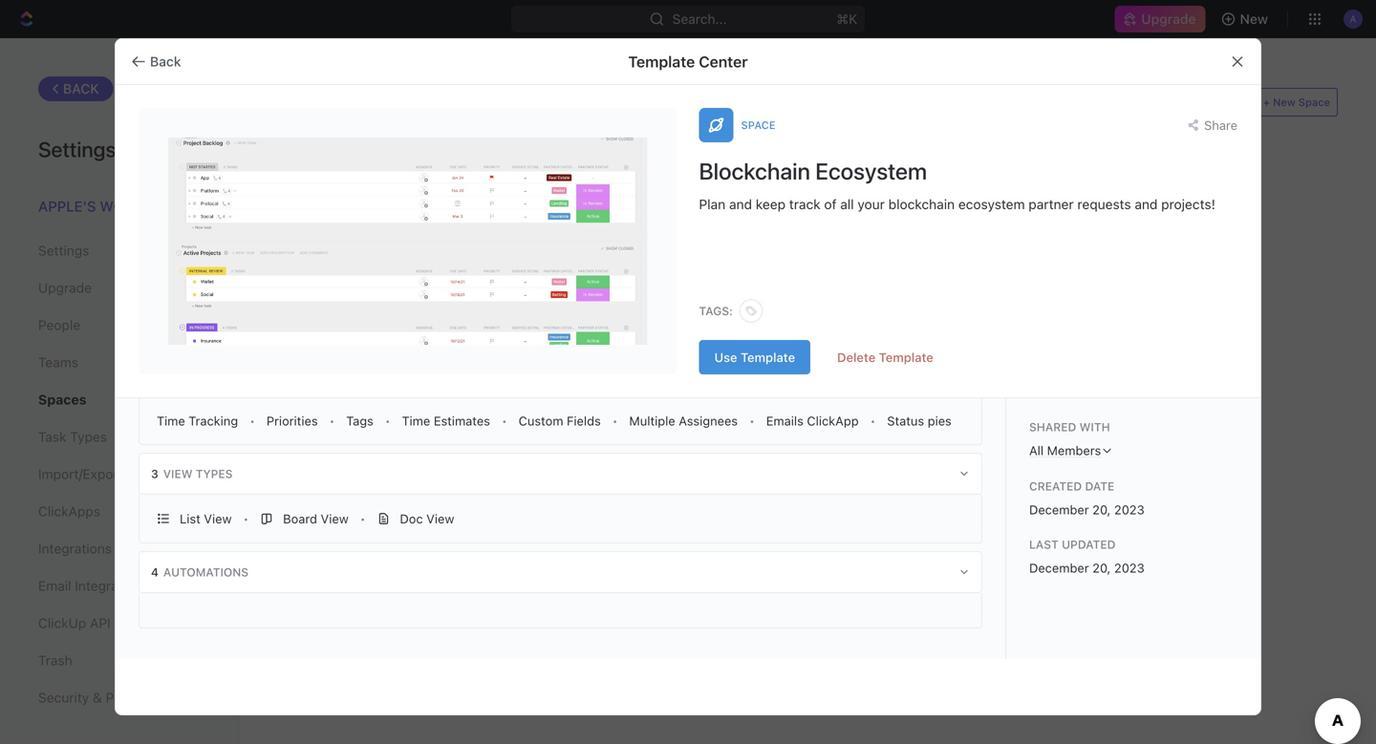 Task type: vqa. For each thing, say whether or not it's contained in the screenshot.
Name this Whiteboard... field
no



Task type: describe. For each thing, give the bounding box(es) containing it.
email
[[38, 578, 71, 594]]

view for doc view
[[426, 512, 454, 526]]

use template
[[714, 350, 795, 365]]

blockchain
[[889, 196, 955, 212]]

board view
[[283, 512, 349, 526]]

spaces right inaccessible
[[876, 493, 919, 507]]

template center
[[628, 53, 748, 71]]

custom
[[519, 414, 563, 428]]

december for created date december 20, 2023
[[1029, 503, 1089, 517]]

board
[[283, 512, 317, 526]]

1 vertical spatial space
[[741, 119, 776, 131]]

email integration
[[38, 578, 142, 594]]

1 vertical spatial new
[[1273, 96, 1296, 108]]

4 automations
[[151, 566, 249, 579]]

security & permissions
[[38, 690, 180, 706]]

status
[[887, 414, 924, 428]]

spaces inside settings 'element'
[[38, 392, 86, 408]]

time for time tracking
[[157, 414, 185, 428]]

time estimates
[[402, 414, 490, 428]]

+ new space
[[1263, 96, 1330, 108]]

inaccessible
[[799, 493, 872, 507]]

0 horizontal spatial template
[[628, 53, 695, 71]]

date
[[1085, 480, 1115, 493]]

1 settings from the top
[[38, 137, 116, 162]]

multiple
[[629, 414, 675, 428]]

last updated december 20, 2023
[[1029, 538, 1145, 575]]

tags
[[346, 414, 374, 428]]

back button
[[123, 46, 193, 77]]

• for tags
[[385, 414, 390, 428]]

ecosystem
[[816, 158, 927, 184]]

template for delete template
[[879, 350, 934, 365]]

all members
[[1029, 443, 1101, 458]]

• for time estimates
[[502, 414, 507, 428]]

view for list view
[[204, 512, 232, 526]]

2 settings from the top
[[38, 243, 89, 259]]

archived spaces (0)
[[386, 94, 550, 112]]

apple's
[[38, 198, 96, 215]]

0 horizontal spatial upgrade link
[[38, 272, 200, 304]]

clickapps link
[[38, 496, 200, 528]]

types
[[196, 467, 233, 481]]

last
[[1029, 538, 1059, 551]]

people link
[[38, 309, 200, 342]]

email integration link
[[38, 570, 200, 603]]

emails
[[766, 414, 804, 428]]

• for priorities
[[329, 414, 335, 428]]

trash
[[38, 653, 72, 669]]

apple's workspace
[[38, 198, 188, 215]]

• right board view on the left bottom of page
[[360, 512, 366, 526]]

list view
[[180, 512, 232, 526]]

view for board view
[[321, 512, 349, 526]]

created date december 20, 2023
[[1029, 480, 1145, 517]]

december for last updated december 20, 2023
[[1029, 561, 1089, 575]]

new inside button
[[1240, 11, 1268, 27]]

you
[[725, 493, 747, 507]]

(1)
[[339, 94, 358, 112]]

types
[[70, 429, 107, 445]]

0 vertical spatial upgrade link
[[1115, 6, 1206, 32]]

import/export link
[[38, 458, 200, 491]]

plan and keep track of all your blockchain ecosystem partner requests and projects!
[[699, 196, 1216, 212]]

delete
[[837, 350, 876, 365]]

all
[[1029, 443, 1044, 458]]

api
[[90, 616, 111, 631]]

import/export
[[38, 466, 123, 482]]

• for multiple assignees
[[749, 414, 755, 428]]

your
[[858, 196, 885, 212]]

archived
[[386, 94, 463, 112]]

settings link
[[38, 235, 200, 267]]

clickapp
[[807, 414, 859, 428]]

back
[[63, 81, 99, 97]]

(0)
[[528, 94, 550, 112]]

teams
[[38, 355, 78, 370]]

integrations
[[38, 541, 112, 557]]

task
[[38, 429, 66, 445]]

settings element
[[0, 38, 239, 745]]

ecosystem
[[959, 196, 1025, 212]]

all
[[840, 196, 854, 212]]

back
[[150, 54, 181, 69]]

integrations link
[[38, 533, 200, 565]]

requests
[[1078, 196, 1131, 212]]

tracking
[[189, 414, 238, 428]]

projects!
[[1161, 196, 1216, 212]]

1 horizontal spatial space
[[1299, 96, 1330, 108]]

1 horizontal spatial upgrade
[[1142, 11, 1196, 27]]

time for time estimates
[[402, 414, 430, 428]]

2 and from the left
[[1135, 196, 1158, 212]]

doc
[[400, 512, 423, 526]]

shared with
[[1029, 421, 1110, 434]]

4
[[151, 566, 159, 579]]

keep
[[756, 196, 786, 212]]



Task type: locate. For each thing, give the bounding box(es) containing it.
0 horizontal spatial view
[[204, 512, 232, 526]]

upgrade link down settings link
[[38, 272, 200, 304]]

december down last
[[1029, 561, 1089, 575]]

fields
[[567, 414, 601, 428]]

20, for created date december 20, 2023
[[1093, 503, 1111, 517]]

security
[[38, 690, 89, 706]]

new up +
[[1240, 11, 1268, 27]]

assignees
[[679, 414, 738, 428]]

upgrade link
[[1115, 6, 1206, 32], [38, 272, 200, 304]]

• for custom fields
[[612, 414, 618, 428]]

1 and from the left
[[729, 196, 752, 212]]

view
[[204, 512, 232, 526], [321, 512, 349, 526], [426, 512, 454, 526]]

0 horizontal spatial space
[[741, 119, 776, 131]]

0 horizontal spatial upgrade
[[38, 280, 92, 296]]

2023 for created date december 20, 2023
[[1114, 503, 1145, 517]]

updated
[[1062, 538, 1116, 551]]

2023
[[1114, 503, 1145, 517], [1114, 561, 1145, 575]]

blockchain ecosystem
[[699, 158, 927, 184]]

new up 3
[[129, 431, 153, 444]]

new button
[[1213, 4, 1280, 34]]

trash link
[[38, 645, 200, 677]]

pies
[[928, 414, 952, 428]]

2023 for last updated december 20, 2023
[[1114, 561, 1145, 575]]

0 horizontal spatial and
[[729, 196, 752, 212]]

automations
[[163, 566, 249, 579]]

view right list
[[204, 512, 232, 526]]

• left emails
[[749, 414, 755, 428]]

time left "estimates"
[[402, 414, 430, 428]]

spaces left (1) at the left top of page
[[277, 94, 335, 112]]

• for emails clickapp
[[870, 414, 876, 428]]

spaces
[[277, 94, 335, 112], [467, 94, 524, 112], [689, 94, 746, 112], [38, 392, 86, 408], [876, 493, 919, 507]]

multiple assignees
[[629, 414, 738, 428]]

0 horizontal spatial new
[[129, 431, 153, 444]]

space up blockchain
[[741, 119, 776, 131]]

upgrade left "new" button
[[1142, 11, 1196, 27]]

spaces down center at the right of page
[[689, 94, 746, 112]]

20, for last updated december 20, 2023
[[1093, 561, 1111, 575]]

settings down apple's
[[38, 243, 89, 259]]

2 vertical spatial new
[[129, 431, 153, 444]]

doc view
[[400, 512, 454, 526]]

0 vertical spatial december
[[1029, 503, 1089, 517]]

time left tracking
[[157, 414, 185, 428]]

1 vertical spatial upgrade link
[[38, 272, 200, 304]]

1 2023 from the top
[[1114, 503, 1145, 517]]

custom fields
[[519, 414, 601, 428]]

clickapps
[[38, 504, 100, 519]]

20, inside created date december 20, 2023
[[1093, 503, 1111, 517]]

0 vertical spatial 20,
[[1093, 503, 1111, 517]]

search...
[[672, 11, 727, 27]]

time
[[157, 414, 185, 428], [402, 414, 430, 428]]

workspace
[[100, 198, 188, 215]]

2 horizontal spatial template
[[879, 350, 934, 365]]

0 vertical spatial 2023
[[1114, 503, 1145, 517]]

2 horizontal spatial new
[[1273, 96, 1296, 108]]

inaccessible
[[578, 94, 685, 112]]

1 vertical spatial 20,
[[1093, 561, 1111, 575]]

20, down updated
[[1093, 561, 1111, 575]]

20, inside last updated december 20, 2023
[[1093, 561, 1111, 575]]

+
[[1263, 96, 1270, 108]]

teams link
[[38, 346, 200, 379]]

1 vertical spatial upgrade
[[38, 280, 92, 296]]

delete template
[[837, 350, 934, 365]]

upgrade
[[1142, 11, 1196, 27], [38, 280, 92, 296]]

tags:
[[699, 304, 733, 318]]

track
[[789, 196, 821, 212]]

template right delete
[[879, 350, 934, 365]]

created
[[1029, 480, 1082, 493]]

20, down date
[[1093, 503, 1111, 517]]

new right +
[[1273, 96, 1296, 108]]

1 20, from the top
[[1093, 503, 1111, 517]]

estimates
[[434, 414, 490, 428]]

• for time tracking
[[250, 414, 255, 428]]

new
[[1240, 11, 1268, 27], [1273, 96, 1296, 108], [129, 431, 153, 444]]

plan
[[699, 196, 726, 212]]

0 horizontal spatial time
[[157, 414, 185, 428]]

template
[[628, 53, 695, 71], [741, 350, 795, 365], [879, 350, 934, 365]]

permissions
[[106, 690, 180, 706]]

shared
[[1029, 421, 1077, 434]]

2 horizontal spatial view
[[426, 512, 454, 526]]

blockchain
[[699, 158, 811, 184]]

with
[[1080, 421, 1110, 434]]

0 vertical spatial new
[[1240, 11, 1268, 27]]

back link
[[38, 76, 113, 101]]

2 20, from the top
[[1093, 561, 1111, 575]]

spaces left the (0) in the left top of the page
[[467, 94, 524, 112]]

and right requests
[[1135, 196, 1158, 212]]

template up inaccessible spaces
[[628, 53, 695, 71]]

1 vertical spatial 2023
[[1114, 561, 1145, 575]]

view
[[163, 467, 193, 481]]

view right doc
[[426, 512, 454, 526]]

december inside last updated december 20, 2023
[[1029, 561, 1089, 575]]

view right board
[[321, 512, 349, 526]]

members
[[1047, 443, 1101, 458]]

december down created
[[1029, 503, 1089, 517]]

2023 down updated
[[1114, 561, 1145, 575]]

priorities
[[267, 414, 318, 428]]

1 horizontal spatial view
[[321, 512, 349, 526]]

1 time from the left
[[157, 414, 185, 428]]

have
[[750, 493, 778, 507]]

partner
[[1029, 196, 1074, 212]]

2 time from the left
[[402, 414, 430, 428]]

2 view from the left
[[321, 512, 349, 526]]

• right the tags
[[385, 414, 390, 428]]

1 december from the top
[[1029, 503, 1089, 517]]

1 view from the left
[[204, 512, 232, 526]]

upgrade inside settings 'element'
[[38, 280, 92, 296]]

2023 inside last updated december 20, 2023
[[1114, 561, 1145, 575]]

share button
[[1188, 118, 1238, 132]]

0 vertical spatial space
[[1299, 96, 1330, 108]]

1 horizontal spatial time
[[402, 414, 430, 428]]

people
[[38, 317, 80, 333]]

0 vertical spatial upgrade
[[1142, 11, 1196, 27]]

• left status
[[870, 414, 876, 428]]

20,
[[1093, 503, 1111, 517], [1093, 561, 1111, 575]]

2 december from the top
[[1029, 561, 1089, 575]]

• left the custom
[[502, 414, 507, 428]]

all members button
[[1029, 443, 1238, 458]]

3 view types
[[151, 467, 233, 481]]

clickup api
[[38, 616, 111, 631]]

space right +
[[1299, 96, 1330, 108]]

of
[[824, 196, 837, 212]]

template for use template
[[741, 350, 795, 365]]

&
[[93, 690, 102, 706]]

2023 down date
[[1114, 503, 1145, 517]]

2023 inside created date december 20, 2023
[[1114, 503, 1145, 517]]

status pies
[[887, 414, 952, 428]]

1 vertical spatial december
[[1029, 561, 1089, 575]]

new inside settings 'element'
[[129, 431, 153, 444]]

security & permissions link
[[38, 682, 200, 714]]

1 horizontal spatial upgrade link
[[1115, 6, 1206, 32]]

3
[[151, 467, 158, 481]]

1 horizontal spatial and
[[1135, 196, 1158, 212]]

3 view from the left
[[426, 512, 454, 526]]

• right list view
[[243, 512, 249, 526]]

upgrade up people
[[38, 280, 92, 296]]

• left the tags
[[329, 414, 335, 428]]

spaces link
[[38, 384, 200, 416]]

0 vertical spatial settings
[[38, 137, 116, 162]]

december inside created date december 20, 2023
[[1029, 503, 1089, 517]]

list
[[180, 512, 200, 526]]

settings up apple's
[[38, 137, 116, 162]]

inaccessible spaces
[[578, 94, 750, 112]]

spaces down 'teams'
[[38, 392, 86, 408]]

1 horizontal spatial template
[[741, 350, 795, 365]]

template right 'use'
[[741, 350, 795, 365]]

2 2023 from the top
[[1114, 561, 1145, 575]]

spaces (1)
[[277, 94, 358, 112]]

• right fields
[[612, 414, 618, 428]]

integration
[[75, 578, 142, 594]]

clickup
[[38, 616, 86, 631]]

you have no inaccessible spaces
[[725, 493, 919, 507]]

1 horizontal spatial new
[[1240, 11, 1268, 27]]

upgrade link left "new" button
[[1115, 6, 1206, 32]]

time tracking
[[157, 414, 238, 428]]

and right plan
[[729, 196, 752, 212]]

• right tracking
[[250, 414, 255, 428]]

1 vertical spatial settings
[[38, 243, 89, 259]]



